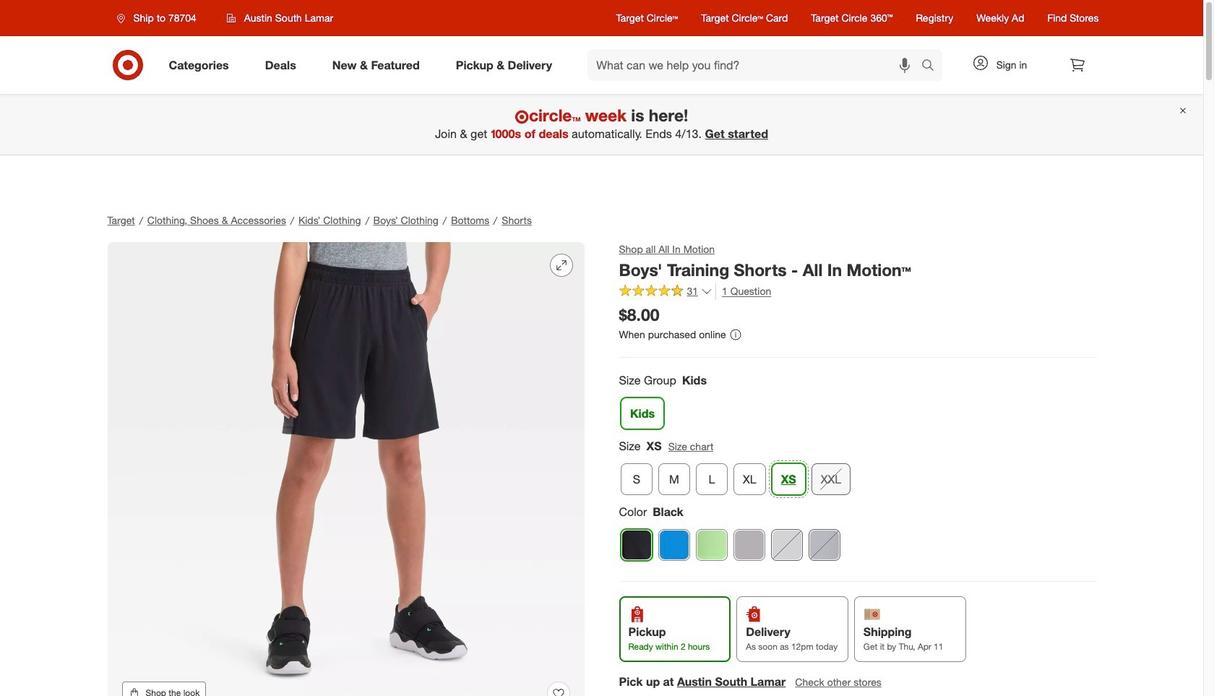 Task type: locate. For each thing, give the bounding box(es) containing it.
What can we help you find? suggestions appear below search field
[[588, 49, 925, 81]]

2 group from the top
[[618, 438, 1097, 501]]

black image
[[621, 530, 652, 560]]

blue image
[[659, 530, 689, 560]]

light gray image
[[734, 530, 765, 560]]

0 vertical spatial group
[[618, 373, 1097, 435]]

group
[[618, 373, 1097, 435], [618, 438, 1097, 501]]

1 vertical spatial group
[[618, 438, 1097, 501]]



Task type: vqa. For each thing, say whether or not it's contained in the screenshot.
Raisin Bran Crunch Original Breakfast Cereal's The Kellogg'S
no



Task type: describe. For each thing, give the bounding box(es) containing it.
boys' training shorts - all in motion™, 1 of 5 image
[[107, 242, 585, 696]]

heather black  - out of stock image
[[772, 530, 802, 560]]

green image
[[697, 530, 727, 560]]

navy blue  - out of stock image
[[809, 530, 840, 560]]

1 group from the top
[[618, 373, 1097, 435]]



